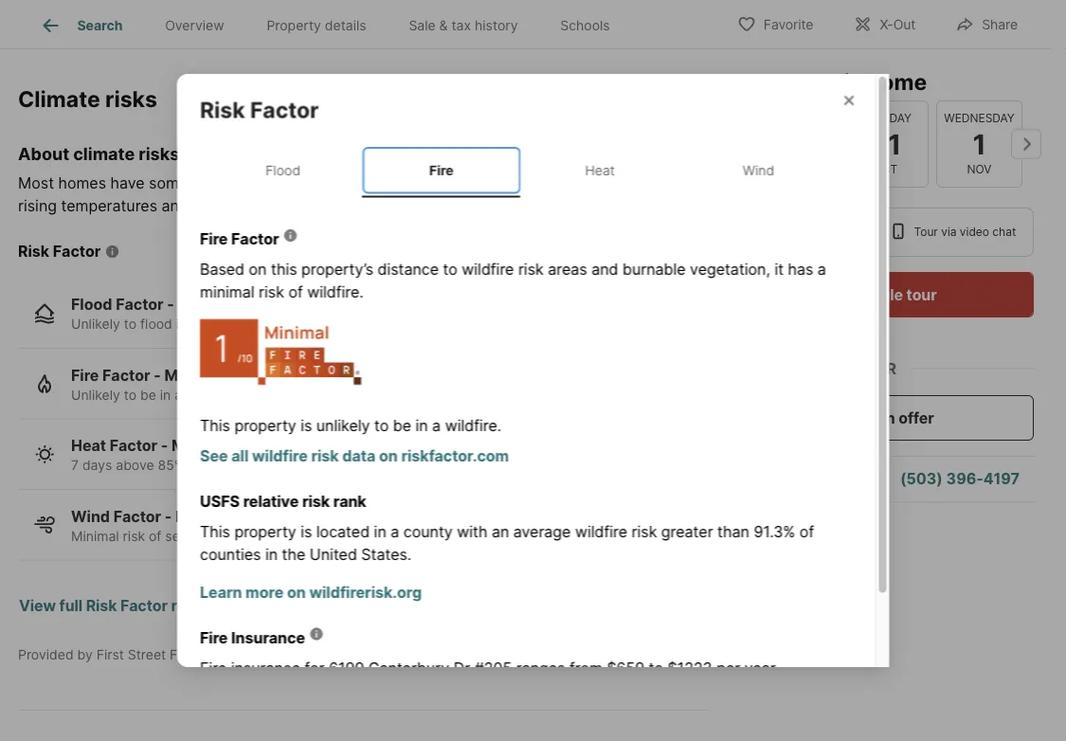 Task type: describe. For each thing, give the bounding box(es) containing it.
all
[[231, 447, 248, 465]]

factor inside heat factor - major 7 days above 85° expected this year, 20 days in 30 years
[[110, 437, 158, 455]]

next inside the flood factor - minimal unlikely to flood in next 30 years
[[191, 316, 218, 333]]

property details
[[267, 17, 367, 33]]

learn more on wildfirerisk.org
[[200, 583, 422, 602]]

tour
[[915, 225, 939, 239]]

share button
[[940, 4, 1035, 43]]

over
[[251, 528, 279, 544]]

by inside the 'most homes have some risk of natural disasters, and may be impacted by climate change due to rising temperatures and sea levels.'
[[527, 174, 545, 193]]

30 inside fire factor - minimal unlikely to be in a wildfire in next 30 years
[[281, 387, 298, 403]]

of inside wind factor - minimal minimal risk of severe winds over next 30 years
[[149, 528, 162, 544]]

data
[[342, 447, 375, 465]]

- for fire
[[154, 366, 161, 385]]

tour for schedule
[[907, 285, 938, 304]]

canterbury
[[368, 659, 449, 678]]

insurance
[[231, 659, 300, 678]]

risk right minimal at top left
[[259, 283, 284, 302]]

factor inside wind factor - minimal minimal risk of severe winds over next 30 years
[[114, 507, 161, 526]]

greater
[[661, 523, 713, 541]]

learn more on wildfirerisk.org link
[[200, 574, 853, 604]]

in inside % of counties in the united states.
[[265, 545, 277, 564]]

start an offer
[[838, 409, 935, 427]]

than
[[718, 523, 750, 541]]

1 vertical spatial on
[[379, 447, 398, 465]]

wind factor - minimal minimal risk of severe winds over next 30 years
[[71, 507, 368, 544]]

is for located
[[300, 523, 312, 541]]

risk inside button
[[86, 597, 117, 616]]

full
[[59, 597, 83, 616]]

dr
[[454, 659, 470, 678]]

provided
[[18, 647, 74, 663]]

in up states.
[[374, 523, 386, 541]]

fire for fire factor - minimal unlikely to be in a wildfire in next 30 years
[[71, 366, 99, 385]]

of inside the 'most homes have some risk of natural disasters, and may be impacted by climate change due to rising temperatures and sea levels.'
[[222, 174, 237, 193]]

impacted
[[456, 174, 523, 193]]

years inside fire factor - minimal unlikely to be in a wildfire in next 30 years
[[302, 387, 336, 403]]

due
[[662, 174, 689, 193]]

see
[[200, 447, 228, 465]]

details
[[325, 17, 367, 33]]

an inside risk factor "dialog"
[[492, 523, 509, 541]]

this for this property is unlikely to be in a wildfire.
[[200, 417, 230, 435]]

0 horizontal spatial by
[[77, 647, 93, 663]]

0 horizontal spatial risk factor
[[18, 242, 101, 261]]

this property is unlikely to be in a wildfire.
[[200, 417, 501, 435]]

based
[[200, 261, 244, 279]]

go
[[738, 68, 768, 95]]

tuesday 31 oct
[[860, 111, 912, 176]]

relative
[[243, 492, 298, 511]]

this for tour
[[822, 68, 863, 95]]

&
[[440, 17, 448, 33]]

share
[[983, 17, 1019, 33]]

this inside heat factor - major 7 days above 85° expected this year, 20 days in 30 years
[[246, 458, 269, 474]]

fire for fire factor
[[200, 230, 228, 249]]

from
[[569, 659, 603, 678]]

% of counties in the united states.
[[200, 523, 814, 564]]

and inside based on this property's distance to wildfire risk areas and burnable vegetation, it has a minimal risk of wildfire.
[[591, 261, 618, 279]]

this property is located in a county with an average wildfire risk greater than 91.3
[[200, 523, 783, 541]]

tuesday
[[860, 111, 912, 125]]

sale & tax history tab
[[388, 3, 540, 48]]

see all wildfire risk data on riskfactor.com
[[200, 447, 509, 465]]

risk left 'data'
[[311, 447, 339, 465]]

wildfire right all
[[252, 447, 307, 465]]

risk inside the 'most homes have some risk of natural disasters, and may be impacted by climate change due to rising temperatures and sea levels.'
[[192, 174, 218, 193]]

view
[[19, 597, 56, 616]]

31
[[870, 127, 902, 161]]

risk factor dialog
[[177, 74, 890, 742]]

in inside the flood factor - minimal unlikely to flood in next 30 years
[[176, 316, 187, 333]]

county
[[403, 523, 452, 541]]

30 inside heat factor - major 7 days above 85° expected this year, 20 days in 30 years
[[375, 458, 392, 474]]

minimal for wind factor - minimal
[[176, 507, 234, 526]]

rising
[[18, 197, 57, 215]]

sale & tax history
[[409, 17, 518, 33]]

overview
[[165, 17, 224, 33]]

fire insurance for 6199 canterbury dr #205 ranges from $ 659 to $ 1223 per year.
[[200, 659, 779, 678]]

major
[[172, 437, 214, 455]]

tour via video chat list box
[[738, 208, 1035, 257]]

burnable
[[623, 261, 686, 279]]

- for heat
[[161, 437, 168, 455]]

a up states.
[[390, 523, 399, 541]]

(503) 396-4197 link
[[901, 470, 1020, 488]]

a inside fire factor - minimal unlikely to be in a wildfire in next 30 years
[[175, 387, 182, 403]]

risk left rank
[[302, 492, 330, 511]]

heat for heat factor - major 7 days above 85° expected this year, 20 days in 30 years
[[71, 437, 106, 455]]

1 horizontal spatial wildfire.
[[445, 417, 501, 435]]

2 $ from the left
[[668, 659, 677, 678]]

1223
[[677, 659, 712, 678]]

start
[[838, 409, 874, 427]]

learn
[[200, 583, 242, 602]]

next inside wind factor - minimal minimal risk of severe winds over next 30 years
[[283, 528, 310, 544]]

tax
[[452, 17, 471, 33]]

united
[[310, 545, 357, 564]]

years inside wind factor - minimal minimal risk of severe winds over next 30 years
[[334, 528, 368, 544]]

oct
[[874, 163, 898, 176]]

change
[[605, 174, 658, 193]]

minimal
[[200, 283, 254, 302]]

2 vertical spatial on
[[287, 583, 306, 602]]

7
[[71, 458, 79, 474]]

risk inside wind factor - minimal minimal risk of severe winds over next 30 years
[[123, 528, 145, 544]]

wildfire right average
[[575, 523, 627, 541]]

heat factor - major 7 days above 85° expected this year, 20 days in 30 years
[[71, 437, 430, 474]]

wind for wind factor - minimal minimal risk of severe winds over next 30 years
[[71, 507, 110, 526]]

tab list containing search
[[18, 0, 647, 48]]

(503)
[[901, 470, 944, 488]]

1 vertical spatial risk
[[18, 242, 49, 261]]

schedule
[[835, 285, 904, 304]]

factor inside fire factor - minimal unlikely to be in a wildfire in next 30 years
[[103, 366, 150, 385]]

home
[[868, 68, 928, 95]]

property for unlikely
[[234, 417, 296, 435]]

risk inside "dialog"
[[200, 97, 245, 123]]

wildfire inside based on this property's distance to wildfire risk areas and burnable vegetation, it has a minimal risk of wildfire.
[[462, 261, 514, 279]]

vegetation,
[[690, 261, 770, 279]]

#205
[[474, 659, 512, 678]]

riskfactor.com
[[401, 447, 509, 465]]

levels.
[[222, 197, 267, 215]]

this for on
[[271, 261, 297, 279]]

factor down temperatures
[[53, 242, 101, 261]]

risk factor inside risk factor "dialog"
[[200, 97, 319, 123]]

wildfirerisk.org
[[309, 583, 422, 602]]

search link
[[39, 14, 123, 37]]

of inside based on this property's distance to wildfire risk areas and burnable vegetation, it has a minimal risk of wildfire.
[[288, 283, 303, 302]]

see all wildfire risk data on riskfactor.com link
[[200, 437, 853, 468]]

minimal for fire factor - minimal
[[164, 366, 223, 385]]

via
[[942, 225, 957, 239]]

overview tab
[[144, 3, 246, 48]]

year.
[[745, 659, 779, 678]]

ranges
[[516, 659, 565, 678]]

offer
[[899, 409, 935, 427]]

x-out button
[[838, 4, 932, 43]]

may
[[400, 174, 429, 193]]

factor up flood tab
[[250, 97, 319, 123]]

usfs relative risk rank
[[200, 492, 366, 511]]

expected
[[184, 458, 243, 474]]

2 days from the left
[[327, 458, 357, 474]]

property's
[[301, 261, 373, 279]]

states.
[[361, 545, 411, 564]]



Task type: vqa. For each thing, say whether or not it's contained in the screenshot.
chat
yes



Task type: locate. For each thing, give the bounding box(es) containing it.
0 vertical spatial by
[[527, 174, 545, 193]]

risk left severe in the left of the page
[[123, 528, 145, 544]]

factor down flood
[[103, 366, 150, 385]]

0 vertical spatial this
[[822, 68, 863, 95]]

tour inside button
[[907, 285, 938, 304]]

0 horizontal spatial wind
[[71, 507, 110, 526]]

this for this property is located in a county with an average wildfire risk greater than 91.3
[[200, 523, 230, 541]]

tour
[[773, 68, 817, 95], [907, 285, 938, 304]]

1 horizontal spatial days
[[327, 458, 357, 474]]

heat tab
[[521, 147, 679, 194]]

climate risks
[[18, 85, 157, 112]]

wildfire
[[462, 261, 514, 279], [186, 387, 232, 403], [252, 447, 307, 465], [575, 523, 627, 541]]

next
[[191, 316, 218, 333], [250, 387, 277, 403], [283, 528, 310, 544]]

of inside % of counties in the united states.
[[800, 523, 814, 541]]

fire left impacted
[[429, 162, 454, 178]]

a up riskfactor.com
[[432, 417, 441, 435]]

winds
[[211, 528, 248, 544]]

0 horizontal spatial $
[[607, 659, 617, 678]]

2 this from the top
[[200, 523, 230, 541]]

wind for wind
[[743, 162, 774, 178]]

0 vertical spatial tab list
[[18, 0, 647, 48]]

is up the
[[300, 523, 312, 541]]

- for flood
[[167, 296, 174, 314]]

it
[[775, 261, 784, 279]]

factor inside button
[[120, 597, 168, 616]]

flood for flood
[[265, 162, 300, 178]]

report
[[171, 597, 217, 616]]

risk left greater
[[632, 523, 657, 541]]

risk
[[192, 174, 218, 193], [518, 261, 544, 279], [259, 283, 284, 302], [311, 447, 339, 465], [302, 492, 330, 511], [632, 523, 657, 541], [123, 528, 145, 544]]

tab list
[[18, 0, 647, 48], [200, 143, 853, 198]]

20
[[307, 458, 323, 474]]

30 up the united
[[314, 528, 330, 544]]

flood tab
[[203, 147, 362, 194]]

in inside heat factor - major 7 days above 85° expected this year, 20 days in 30 years
[[361, 458, 371, 474]]

396-
[[947, 470, 984, 488]]

fire factor
[[200, 230, 279, 249]]

located
[[316, 523, 369, 541]]

2 unlikely from the top
[[71, 387, 120, 403]]

1 days from the left
[[82, 458, 112, 474]]

next inside fire factor - minimal unlikely to be in a wildfire in next 30 years
[[250, 387, 277, 403]]

factor up above
[[110, 437, 158, 455]]

schools tab
[[540, 3, 632, 48]]

%
[[783, 523, 796, 541]]

wind inside tab
[[743, 162, 774, 178]]

2 horizontal spatial be
[[434, 174, 452, 193]]

1 horizontal spatial flood
[[265, 162, 300, 178]]

1 vertical spatial an
[[492, 523, 509, 541]]

days right 20
[[327, 458, 357, 474]]

tour right schedule
[[907, 285, 938, 304]]

1 horizontal spatial be
[[393, 417, 411, 435]]

favorite button
[[722, 4, 830, 43]]

0 vertical spatial an
[[878, 409, 896, 427]]

to inside fire factor - minimal unlikely to be in a wildfire in next 30 years
[[124, 387, 137, 403]]

fire tab
[[362, 147, 521, 194]]

0 vertical spatial climate
[[73, 143, 135, 164]]

1 horizontal spatial an
[[878, 409, 896, 427]]

- inside wind factor - minimal minimal risk of severe winds over next 30 years
[[165, 507, 172, 526]]

heat inside tab
[[585, 162, 615, 178]]

of left severe in the left of the page
[[149, 528, 162, 544]]

2 vertical spatial be
[[393, 417, 411, 435]]

property
[[234, 417, 296, 435], [234, 523, 296, 541]]

on inside based on this property's distance to wildfire risk areas and burnable vegetation, it has a minimal risk of wildfire.
[[249, 261, 266, 279]]

0 vertical spatial on
[[249, 261, 266, 279]]

0 vertical spatial heat
[[585, 162, 615, 178]]

with
[[457, 523, 487, 541]]

heat inside heat factor - major 7 days above 85° expected this year, 20 days in 30 years
[[71, 437, 106, 455]]

and right areas
[[591, 261, 618, 279]]

- up flood
[[167, 296, 174, 314]]

x-
[[880, 17, 894, 33]]

2 horizontal spatial this
[[822, 68, 863, 95]]

1 $ from the left
[[607, 659, 617, 678]]

0 vertical spatial risks
[[105, 85, 157, 112]]

and
[[368, 174, 395, 193], [162, 197, 189, 215], [591, 261, 618, 279]]

unlikely
[[316, 417, 370, 435]]

be inside risk factor "dialog"
[[393, 417, 411, 435]]

1 vertical spatial this
[[200, 523, 230, 541]]

1 horizontal spatial wind
[[743, 162, 774, 178]]

next up the
[[283, 528, 310, 544]]

this left home
[[822, 68, 863, 95]]

years right 'data'
[[396, 458, 430, 474]]

counties
[[200, 545, 261, 564]]

year,
[[273, 458, 303, 474]]

to left flood
[[124, 316, 137, 333]]

4197
[[984, 470, 1020, 488]]

risk down rising
[[18, 242, 49, 261]]

fire inside fire factor - minimal unlikely to be in a wildfire in next 30 years
[[71, 366, 99, 385]]

$ right from at the right bottom of page
[[607, 659, 617, 678]]

0 vertical spatial be
[[434, 174, 452, 193]]

1 horizontal spatial tour
[[907, 285, 938, 304]]

2 vertical spatial and
[[591, 261, 618, 279]]

1 property from the top
[[234, 417, 296, 435]]

foundation
[[170, 647, 240, 663]]

unlikely inside fire factor - minimal unlikely to be in a wildfire in next 30 years
[[71, 387, 120, 403]]

has
[[788, 261, 814, 279]]

0 vertical spatial is
[[300, 417, 312, 435]]

temperatures
[[61, 197, 157, 215]]

be up see all wildfire risk data on riskfactor.com
[[393, 417, 411, 435]]

heat for heat
[[585, 162, 615, 178]]

1 vertical spatial unlikely
[[71, 387, 120, 403]]

tab list inside risk factor "dialog"
[[200, 143, 853, 198]]

1 vertical spatial be
[[140, 387, 156, 403]]

1 vertical spatial flood
[[71, 296, 112, 314]]

property down the relative
[[234, 523, 296, 541]]

years inside the flood factor - minimal unlikely to flood in next 30 years
[[242, 316, 277, 333]]

1 horizontal spatial on
[[287, 583, 306, 602]]

homes
[[58, 174, 106, 193]]

0 vertical spatial and
[[368, 174, 395, 193]]

- for wind
[[165, 507, 172, 526]]

1 vertical spatial this
[[271, 261, 297, 279]]

fire for fire insurance for 6199 canterbury dr #205 ranges from $ 659 to $ 1223 per year.
[[200, 659, 226, 678]]

to inside the 'most homes have some risk of natural disasters, and may be impacted by climate change due to rising temperatures and sea levels.'
[[694, 174, 708, 193]]

provided by first street foundation
[[18, 647, 240, 663]]

1 vertical spatial tab list
[[200, 143, 853, 198]]

per
[[717, 659, 740, 678]]

fire inside tab
[[429, 162, 454, 178]]

or
[[875, 359, 897, 378]]

wildfire. down property's
[[307, 283, 363, 302]]

property
[[267, 17, 321, 33]]

risk up the "sea"
[[192, 174, 218, 193]]

0 horizontal spatial climate
[[73, 143, 135, 164]]

0 vertical spatial risk factor
[[200, 97, 319, 123]]

2 vertical spatial risk
[[86, 597, 117, 616]]

30 down fire factor score logo
[[281, 387, 298, 403]]

tour via video chat option
[[876, 208, 1035, 257]]

0 vertical spatial next
[[191, 316, 218, 333]]

2 vertical spatial this
[[246, 458, 269, 474]]

this left year,
[[246, 458, 269, 474]]

years up the united
[[334, 528, 368, 544]]

wildfire inside fire factor - minimal unlikely to be in a wildfire in next 30 years
[[186, 387, 232, 403]]

unlikely for flood
[[71, 316, 120, 333]]

history
[[475, 17, 518, 33]]

property up heat factor - major 7 days above 85° expected this year, 20 days in 30 years
[[234, 417, 296, 435]]

wildfire. inside based on this property's distance to wildfire risk areas and burnable vegetation, it has a minimal risk of wildfire.
[[307, 283, 363, 302]]

some
[[149, 174, 188, 193]]

an left offer
[[878, 409, 896, 427]]

tab list containing flood
[[200, 143, 853, 198]]

based on this property's distance to wildfire risk areas and burnable vegetation, it has a minimal risk of wildfire.
[[200, 261, 826, 302]]

- up severe in the left of the page
[[165, 507, 172, 526]]

of up levels.
[[222, 174, 237, 193]]

0 horizontal spatial on
[[249, 261, 266, 279]]

heat
[[585, 162, 615, 178], [71, 437, 106, 455]]

2 horizontal spatial on
[[379, 447, 398, 465]]

30 down this property is unlikely to be in a wildfire.
[[375, 458, 392, 474]]

be inside the 'most homes have some risk of natural disasters, and may be impacted by climate change due to rising temperatures and sea levels.'
[[434, 174, 452, 193]]

0 horizontal spatial next
[[191, 316, 218, 333]]

on right 'data'
[[379, 447, 398, 465]]

0 horizontal spatial risk
[[18, 242, 49, 261]]

$
[[607, 659, 617, 678], [668, 659, 677, 678]]

in up rank
[[361, 458, 371, 474]]

chat
[[993, 225, 1017, 239]]

be right may at the left
[[434, 174, 452, 193]]

wind
[[743, 162, 774, 178], [71, 507, 110, 526]]

flood factor - minimal unlikely to flood in next 30 years
[[71, 296, 277, 333]]

property details tab
[[246, 3, 388, 48]]

to up above
[[124, 387, 137, 403]]

by left first
[[77, 647, 93, 663]]

0 horizontal spatial be
[[140, 387, 156, 403]]

0 vertical spatial property
[[234, 417, 296, 435]]

and down 'some'
[[162, 197, 189, 215]]

is left unlikely at the left of page
[[300, 417, 312, 435]]

flood
[[265, 162, 300, 178], [71, 296, 112, 314]]

1 is from the top
[[300, 417, 312, 435]]

next down minimal at top left
[[191, 316, 218, 333]]

view full risk factor report button
[[18, 584, 218, 629]]

minimal up severe in the left of the page
[[176, 507, 234, 526]]

fire for fire insurance
[[200, 629, 228, 647]]

1 horizontal spatial $
[[668, 659, 677, 678]]

risk factor element
[[200, 74, 341, 124]]

wind down 7
[[71, 507, 110, 526]]

1
[[973, 127, 987, 161]]

1 vertical spatial climate
[[549, 174, 601, 193]]

a up major
[[175, 387, 182, 403]]

risk factor
[[200, 97, 319, 123], [18, 242, 101, 261]]

fire up 7
[[71, 366, 99, 385]]

distance
[[377, 261, 439, 279]]

1 vertical spatial wildfire.
[[445, 417, 501, 435]]

factor up street
[[120, 597, 168, 616]]

climate inside the 'most homes have some risk of natural disasters, and may be impacted by climate change due to rising temperatures and sea levels.'
[[549, 174, 601, 193]]

next down fire factor score logo
[[250, 387, 277, 403]]

days right 7
[[82, 458, 112, 474]]

climate up homes
[[73, 143, 135, 164]]

minimal down flood
[[164, 366, 223, 385]]

0 horizontal spatial tour
[[773, 68, 817, 95]]

in up riskfactor.com
[[415, 417, 428, 435]]

a inside based on this property's distance to wildfire risk areas and burnable vegetation, it has a minimal risk of wildfire.
[[818, 261, 826, 279]]

fire up based
[[200, 230, 228, 249]]

1 vertical spatial wind
[[71, 507, 110, 526]]

1 vertical spatial tour
[[907, 285, 938, 304]]

0 vertical spatial wind
[[743, 162, 774, 178]]

schedule tour
[[835, 285, 938, 304]]

schools
[[561, 17, 610, 33]]

2 horizontal spatial risk
[[200, 97, 245, 123]]

0 horizontal spatial an
[[492, 523, 509, 541]]

1 horizontal spatial by
[[527, 174, 545, 193]]

wildfire left areas
[[462, 261, 514, 279]]

flood inside tab
[[265, 162, 300, 178]]

- inside heat factor - major 7 days above 85° expected this year, 20 days in 30 years
[[161, 437, 168, 455]]

fire
[[429, 162, 454, 178], [200, 230, 228, 249], [71, 366, 99, 385], [200, 629, 228, 647], [200, 659, 226, 678]]

to inside the flood factor - minimal unlikely to flood in next 30 years
[[124, 316, 137, 333]]

this left property's
[[271, 261, 297, 279]]

tour via video chat
[[915, 225, 1017, 239]]

climate
[[73, 143, 135, 164], [549, 174, 601, 193]]

on right more
[[287, 583, 306, 602]]

is for unlikely
[[300, 417, 312, 435]]

unlikely inside the flood factor - minimal unlikely to flood in next 30 years
[[71, 316, 120, 333]]

to inside based on this property's distance to wildfire risk areas and burnable vegetation, it has a minimal risk of wildfire.
[[443, 261, 457, 279]]

0 horizontal spatial wildfire.
[[307, 283, 363, 302]]

and left may at the left
[[368, 174, 395, 193]]

the
[[282, 545, 305, 564]]

wind inside wind factor - minimal minimal risk of severe winds over next 30 years
[[71, 507, 110, 526]]

1 horizontal spatial next
[[250, 387, 277, 403]]

out
[[894, 17, 916, 33]]

favorite
[[764, 17, 814, 33]]

None button
[[749, 100, 835, 188], [843, 100, 929, 188], [937, 100, 1023, 188], [749, 100, 835, 188], [843, 100, 929, 188], [937, 100, 1023, 188]]

1 horizontal spatial risk
[[86, 597, 117, 616]]

in right flood
[[176, 316, 187, 333]]

sale
[[409, 17, 436, 33]]

a
[[818, 261, 826, 279], [175, 387, 182, 403], [432, 417, 441, 435], [390, 523, 399, 541]]

1 vertical spatial and
[[162, 197, 189, 215]]

flood inside the flood factor - minimal unlikely to flood in next 30 years
[[71, 296, 112, 314]]

unlikely up 7
[[71, 387, 120, 403]]

fire down the 'report'
[[200, 629, 228, 647]]

0 vertical spatial wildfire.
[[307, 283, 363, 302]]

minimal down 7
[[71, 528, 119, 544]]

2 horizontal spatial and
[[591, 261, 618, 279]]

risk up natural
[[200, 97, 245, 123]]

- inside the flood factor - minimal unlikely to flood in next 30 years
[[167, 296, 174, 314]]

about
[[18, 143, 69, 164]]

2 vertical spatial next
[[283, 528, 310, 544]]

more
[[245, 583, 283, 602]]

to right 659
[[649, 659, 663, 678]]

an inside 'button'
[[878, 409, 896, 427]]

severe
[[165, 528, 207, 544]]

- inside fire factor - minimal unlikely to be in a wildfire in next 30 years
[[154, 366, 161, 385]]

climate
[[18, 85, 100, 112]]

minimal inside fire factor - minimal unlikely to be in a wildfire in next 30 years
[[164, 366, 223, 385]]

1 horizontal spatial and
[[368, 174, 395, 193]]

minimal for flood factor - minimal
[[178, 296, 236, 314]]

1 vertical spatial property
[[234, 523, 296, 541]]

heat left due
[[585, 162, 615, 178]]

85°
[[158, 458, 180, 474]]

most
[[18, 174, 54, 193]]

insurance
[[231, 629, 305, 647]]

this inside based on this property's distance to wildfire risk areas and burnable vegetation, it has a minimal risk of wildfire.
[[271, 261, 297, 279]]

fire down fire insurance
[[200, 659, 226, 678]]

option
[[738, 208, 876, 257]]

2 horizontal spatial next
[[283, 528, 310, 544]]

factor inside the flood factor - minimal unlikely to flood in next 30 years
[[116, 296, 164, 314]]

1 horizontal spatial climate
[[549, 174, 601, 193]]

1 this from the top
[[200, 417, 230, 435]]

on
[[249, 261, 266, 279], [379, 447, 398, 465], [287, 583, 306, 602]]

wildfire. up riskfactor.com
[[445, 417, 501, 435]]

tour right go
[[773, 68, 817, 95]]

1 vertical spatial risks
[[139, 143, 180, 164]]

for
[[304, 659, 324, 678]]

about climate risks
[[18, 143, 180, 164]]

unlikely for fire
[[71, 387, 120, 403]]

1 horizontal spatial risk factor
[[200, 97, 319, 123]]

6199
[[329, 659, 364, 678]]

wind right due
[[743, 162, 774, 178]]

0 vertical spatial this
[[200, 417, 230, 435]]

wind tab
[[679, 147, 838, 194]]

0 horizontal spatial and
[[162, 197, 189, 215]]

$ right 659
[[668, 659, 677, 678]]

1 vertical spatial heat
[[71, 437, 106, 455]]

years inside heat factor - major 7 days above 85° expected this year, 20 days in 30 years
[[396, 458, 430, 474]]

factor up flood
[[116, 296, 164, 314]]

1 vertical spatial is
[[300, 523, 312, 541]]

1 horizontal spatial this
[[271, 261, 297, 279]]

0 horizontal spatial heat
[[71, 437, 106, 455]]

30 down minimal at top left
[[222, 316, 239, 333]]

of down property's
[[288, 283, 303, 302]]

a right the has
[[818, 261, 826, 279]]

2 property from the top
[[234, 523, 296, 541]]

in down over
[[265, 545, 277, 564]]

flood
[[140, 316, 172, 333]]

of right %
[[800, 523, 814, 541]]

0 vertical spatial tour
[[773, 68, 817, 95]]

by right impacted
[[527, 174, 545, 193]]

- down flood
[[154, 366, 161, 385]]

1 horizontal spatial heat
[[585, 162, 615, 178]]

factor down above
[[114, 507, 161, 526]]

minimal down based
[[178, 296, 236, 314]]

minimal inside the flood factor - minimal unlikely to flood in next 30 years
[[178, 296, 236, 314]]

fire for fire
[[429, 162, 454, 178]]

this up major
[[200, 417, 230, 435]]

in up heat factor - major 7 days above 85° expected this year, 20 days in 30 years
[[235, 387, 246, 403]]

30 inside the flood factor - minimal unlikely to flood in next 30 years
[[222, 316, 239, 333]]

an right the with
[[492, 523, 509, 541]]

30 inside wind factor - minimal minimal risk of severe winds over next 30 years
[[314, 528, 330, 544]]

0 vertical spatial flood
[[265, 162, 300, 178]]

1 unlikely from the top
[[71, 316, 120, 333]]

0 horizontal spatial flood
[[71, 296, 112, 314]]

have
[[111, 174, 145, 193]]

1 vertical spatial risk factor
[[18, 242, 101, 261]]

(503) 396-4197
[[901, 470, 1020, 488]]

to right due
[[694, 174, 708, 193]]

be inside fire factor - minimal unlikely to be in a wildfire in next 30 years
[[140, 387, 156, 403]]

fire insurance
[[200, 629, 305, 647]]

risks up the about climate risks in the left of the page
[[105, 85, 157, 112]]

tour for go
[[773, 68, 817, 95]]

on down fire factor
[[249, 261, 266, 279]]

fire factor score logo image
[[200, 304, 362, 386]]

0 horizontal spatial this
[[246, 458, 269, 474]]

1 vertical spatial next
[[250, 387, 277, 403]]

to up 'data'
[[374, 417, 389, 435]]

to right distance
[[443, 261, 457, 279]]

property for located
[[234, 523, 296, 541]]

0 horizontal spatial days
[[82, 458, 112, 474]]

sea
[[193, 197, 218, 215]]

flood for flood factor - minimal unlikely to flood in next 30 years
[[71, 296, 112, 314]]

factor down levels.
[[231, 230, 279, 249]]

next image
[[1012, 129, 1042, 159]]

risk right full
[[86, 597, 117, 616]]

wildfire up major
[[186, 387, 232, 403]]

in up 85°
[[160, 387, 171, 403]]

most homes have some risk of natural disasters, and may be impacted by climate change due to rising temperatures and sea levels.
[[18, 174, 708, 215]]

0 vertical spatial risk
[[200, 97, 245, 123]]

heat up 7
[[71, 437, 106, 455]]

risk left areas
[[518, 261, 544, 279]]

climate left change
[[549, 174, 601, 193]]

be down flood
[[140, 387, 156, 403]]

unlikely left flood
[[71, 316, 120, 333]]

x-out
[[880, 17, 916, 33]]

1 vertical spatial by
[[77, 647, 93, 663]]

2 is from the top
[[300, 523, 312, 541]]

0 vertical spatial unlikely
[[71, 316, 120, 333]]

659
[[617, 659, 645, 678]]

fire factor - minimal unlikely to be in a wildfire in next 30 years
[[71, 366, 336, 403]]



